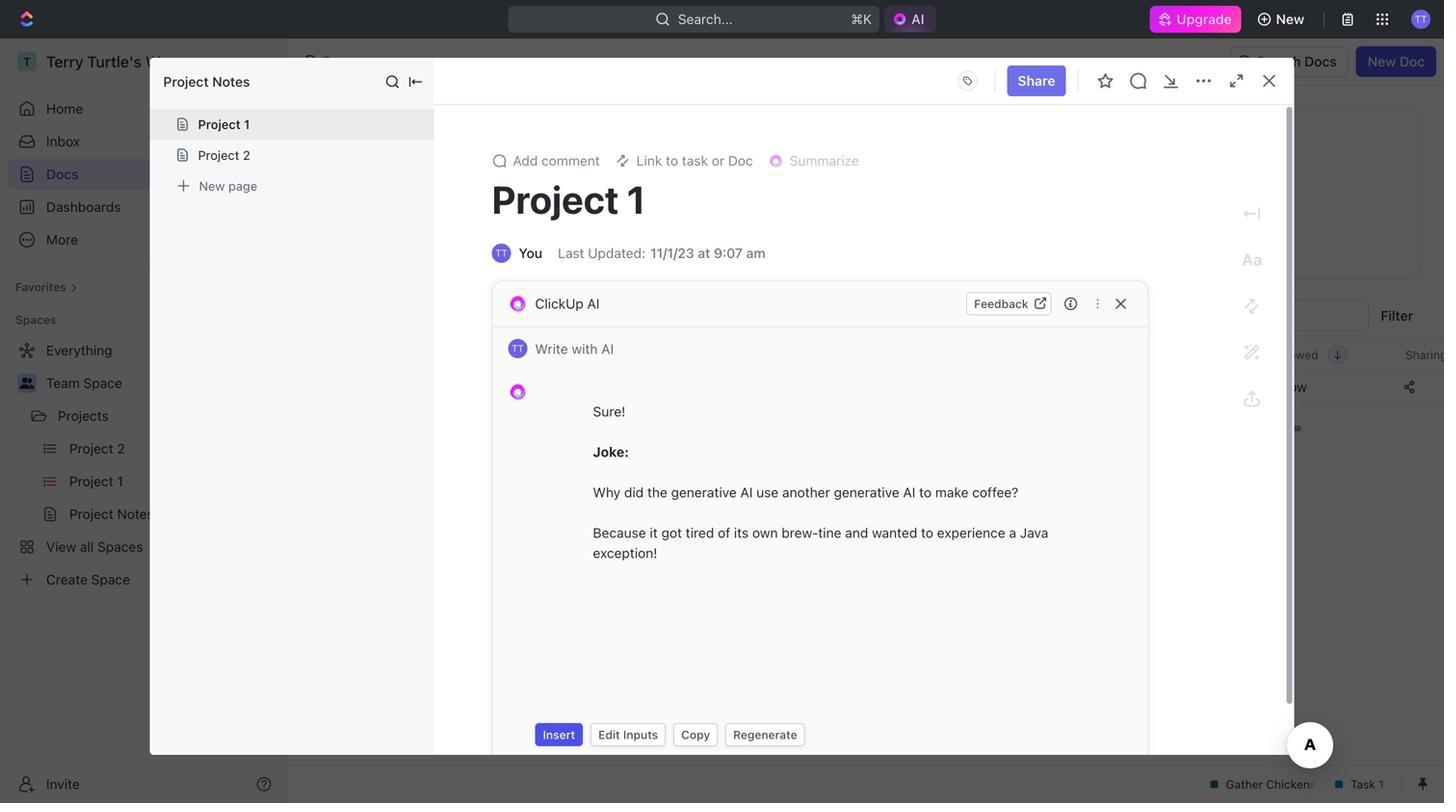 Task type: locate. For each thing, give the bounding box(es) containing it.
to right link
[[666, 153, 678, 169]]

1 row from the top
[[311, 339, 1444, 371]]

2 cell from the left
[[670, 370, 862, 405]]

1 horizontal spatial doc
[[1400, 53, 1425, 69]]

2 vertical spatial to
[[921, 525, 934, 541]]

9:07
[[714, 245, 743, 261]]

summarize
[[790, 153, 859, 169]]

why did the generative ai use another generative ai to make coffee?
[[593, 485, 1019, 501]]

2 column header from the left
[[670, 339, 862, 371]]

0 vertical spatial doc
[[1400, 53, 1425, 69]]

to left make
[[919, 485, 932, 501]]

generative
[[671, 485, 737, 501], [834, 485, 900, 501]]

search docs button
[[1230, 46, 1349, 77]]

1 vertical spatial project notes
[[357, 379, 443, 395]]

new right search docs at right
[[1368, 53, 1396, 69]]

new up search docs button
[[1276, 11, 1305, 27]]

tt
[[1415, 13, 1427, 24], [495, 248, 508, 259], [512, 343, 524, 354]]

0 horizontal spatial tt
[[495, 248, 508, 259]]

search
[[1257, 53, 1301, 69]]

ai
[[912, 11, 925, 27], [587, 296, 600, 312], [601, 341, 614, 357], [740, 485, 753, 501], [903, 485, 916, 501]]

tt for you
[[495, 248, 508, 259]]

column header
[[311, 339, 332, 371], [670, 339, 862, 371], [862, 339, 1086, 371]]

doc
[[1400, 53, 1425, 69], [728, 153, 753, 169]]

notes up project 2
[[212, 74, 250, 90]]

new doc button
[[1356, 46, 1437, 77]]

project notes up home link
[[163, 74, 250, 90]]

0 vertical spatial project 1
[[198, 117, 250, 132]]

docs down inbox on the left of the page
[[46, 166, 79, 182]]

new inside "button"
[[1276, 11, 1305, 27]]

tine
[[818, 525, 842, 541]]

project inside button
[[357, 379, 402, 395]]

just now
[[1252, 379, 1307, 395]]

2 row from the top
[[311, 368, 1444, 407]]

docs
[[323, 53, 355, 69], [1305, 53, 1337, 69], [46, 166, 79, 182]]

date for date viewed
[[1252, 348, 1277, 362]]

1 horizontal spatial project notes
[[357, 379, 443, 395]]

docs up recent
[[323, 53, 355, 69]]

tree
[[8, 335, 279, 595]]

insert button
[[535, 724, 583, 747]]

new inside button
[[1368, 53, 1396, 69]]

doc right "or"
[[728, 153, 753, 169]]

ai left use
[[740, 485, 753, 501]]

its
[[734, 525, 749, 541]]

write with ai
[[535, 341, 614, 357]]

tab list
[[334, 301, 795, 339]]

0 vertical spatial project notes
[[163, 74, 250, 90]]

feedback button
[[966, 292, 1052, 316]]

2 vertical spatial new
[[199, 179, 225, 193]]

shared button
[[440, 301, 495, 339]]

insert
[[543, 728, 575, 742]]

cell
[[311, 370, 332, 405], [670, 370, 862, 405], [862, 370, 1086, 405], [1086, 370, 1240, 405]]

add
[[513, 153, 538, 169]]

1 horizontal spatial date
[[1252, 348, 1277, 362]]

sharing
[[1406, 348, 1444, 362]]

2 date from the left
[[1252, 348, 1277, 362]]

row
[[311, 339, 1444, 371], [311, 368, 1444, 407]]

1 vertical spatial new
[[1368, 53, 1396, 69]]

project 1 up project 2
[[198, 117, 250, 132]]

tt up new doc
[[1415, 13, 1427, 24]]

1 horizontal spatial notes
[[405, 379, 443, 395]]

date
[[1097, 348, 1123, 362], [1252, 348, 1277, 362]]

regenerate button
[[726, 724, 805, 747]]

tired
[[686, 525, 714, 541]]

1 vertical spatial notes
[[405, 379, 443, 395]]

2 horizontal spatial tt
[[1415, 13, 1427, 24]]

1 horizontal spatial generative
[[834, 485, 900, 501]]

doc down tt dropdown button
[[1400, 53, 1425, 69]]

1 vertical spatial 1
[[627, 177, 646, 222]]

ai inside button
[[912, 11, 925, 27]]

archived button
[[729, 301, 795, 339]]

tt down the private button
[[512, 343, 524, 354]]

to right wanted
[[921, 525, 934, 541]]

project notes down shared button
[[357, 379, 443, 395]]

ai right clickup
[[587, 296, 600, 312]]

0 horizontal spatial docs
[[46, 166, 79, 182]]

tree containing team space
[[8, 335, 279, 595]]

2 horizontal spatial docs
[[1305, 53, 1337, 69]]

1 horizontal spatial docs
[[323, 53, 355, 69]]

inbox link
[[8, 126, 279, 157]]

0 horizontal spatial notes
[[212, 74, 250, 90]]

table
[[311, 339, 1444, 407]]

to
[[666, 153, 678, 169], [919, 485, 932, 501], [921, 525, 934, 541]]

notes inside button
[[405, 379, 443, 395]]

tt inside dropdown button
[[1415, 13, 1427, 24]]

to inside dropdown button
[[666, 153, 678, 169]]

0 vertical spatial 1
[[244, 117, 250, 132]]

0 vertical spatial notes
[[212, 74, 250, 90]]

0 horizontal spatial date
[[1097, 348, 1123, 362]]

0 horizontal spatial new
[[199, 179, 225, 193]]

ai button
[[885, 6, 936, 33]]

2 vertical spatial tt
[[512, 343, 524, 354]]

to inside because it got tired of its own brew-tine and wanted to experience a java exception!
[[921, 525, 934, 541]]

1 horizontal spatial new
[[1276, 11, 1305, 27]]

dashboards link
[[8, 192, 279, 223]]

new for new
[[1276, 11, 1305, 27]]

date updated
[[1097, 348, 1171, 362]]

another
[[782, 485, 830, 501]]

0 horizontal spatial doc
[[728, 153, 753, 169]]

date for date updated
[[1097, 348, 1123, 362]]

0 horizontal spatial project notes
[[163, 74, 250, 90]]

notes down shared button
[[405, 379, 443, 395]]

ai left make
[[903, 485, 916, 501]]

task
[[682, 153, 708, 169]]

new
[[1276, 11, 1305, 27], [1368, 53, 1396, 69], [199, 179, 225, 193]]

1 date from the left
[[1097, 348, 1123, 362]]

generative up tired
[[671, 485, 737, 501]]

1 up 2
[[244, 117, 250, 132]]

1 cell from the left
[[311, 370, 332, 405]]

date updated button
[[1086, 340, 1183, 370]]

java
[[1020, 525, 1049, 541]]

generative up "and"
[[834, 485, 900, 501]]

inputs
[[623, 728, 658, 742]]

shared
[[445, 311, 490, 327]]

invite
[[46, 777, 80, 792]]

date up just
[[1252, 348, 1277, 362]]

⌘k
[[851, 11, 872, 27]]

1 horizontal spatial tt
[[512, 343, 524, 354]]

3 cell from the left
[[862, 370, 1086, 405]]

add comment
[[513, 153, 600, 169]]

1 vertical spatial to
[[919, 485, 932, 501]]

1 vertical spatial tt
[[495, 248, 508, 259]]

of
[[718, 525, 730, 541]]

new left page
[[199, 179, 225, 193]]

2 horizontal spatial new
[[1368, 53, 1396, 69]]

own
[[752, 525, 778, 541]]

0 vertical spatial new
[[1276, 11, 1305, 27]]

1 horizontal spatial project 1
[[492, 177, 646, 222]]

0 horizontal spatial project 1
[[198, 117, 250, 132]]

1 down link
[[627, 177, 646, 222]]

new doc
[[1368, 53, 1425, 69]]

1 vertical spatial doc
[[728, 153, 753, 169]]

docs right search
[[1305, 53, 1337, 69]]

tt left the you
[[495, 248, 508, 259]]

project notes
[[163, 74, 250, 90], [357, 379, 443, 395]]

new for new doc
[[1368, 53, 1396, 69]]

last
[[558, 245, 584, 261]]

date left updated
[[1097, 348, 1123, 362]]

experience
[[937, 525, 1006, 541]]

comment
[[542, 153, 600, 169]]

favorites
[[15, 280, 66, 294]]

0 vertical spatial tt
[[1415, 13, 1427, 24]]

got
[[661, 525, 682, 541]]

0 horizontal spatial generative
[[671, 485, 737, 501]]

project 1
[[198, 117, 250, 132], [492, 177, 646, 222]]

ai right the ⌘k
[[912, 11, 925, 27]]

row containing date updated
[[311, 339, 1444, 371]]

4 cell from the left
[[1086, 370, 1240, 405]]

Search by name... text field
[[1115, 302, 1358, 330]]

0 vertical spatial to
[[666, 153, 678, 169]]

it
[[650, 525, 658, 541]]

ai right the with
[[601, 341, 614, 357]]

notes
[[212, 74, 250, 90], [405, 379, 443, 395]]

project 1 down 'comment'
[[492, 177, 646, 222]]

copy button
[[674, 724, 718, 747]]

assigned button
[[653, 301, 722, 339]]



Task type: describe. For each thing, give the bounding box(es) containing it.
edit inputs button
[[591, 724, 666, 747]]

1 horizontal spatial 1
[[627, 177, 646, 222]]

did
[[624, 485, 644, 501]]

recent
[[335, 132, 386, 150]]

home
[[46, 101, 83, 117]]

copy
[[681, 728, 710, 742]]

0 horizontal spatial 1
[[244, 117, 250, 132]]

doc inside dropdown button
[[728, 153, 753, 169]]

because
[[593, 525, 646, 541]]

projects
[[58, 408, 109, 424]]

archived
[[734, 311, 791, 327]]

viewed
[[1280, 348, 1319, 362]]

with
[[572, 341, 598, 357]]

1 column header from the left
[[311, 339, 332, 371]]

2 generative from the left
[[834, 485, 900, 501]]

home link
[[8, 93, 279, 124]]

now
[[1282, 379, 1307, 395]]

new button
[[1249, 4, 1316, 35]]

you
[[519, 245, 543, 261]]

summarize button
[[761, 147, 867, 174]]

a
[[1009, 525, 1017, 541]]

feedback
[[974, 297, 1029, 311]]

tt for write with ai
[[512, 343, 524, 354]]

and
[[845, 525, 868, 541]]

link to task or doc button
[[608, 147, 761, 174]]

docs link
[[8, 159, 279, 190]]

sidebar navigation
[[0, 39, 288, 804]]

date viewed button
[[1240, 340, 1347, 370]]

3 column header from the left
[[862, 339, 1086, 371]]

user group image
[[20, 378, 34, 389]]

why
[[593, 485, 621, 501]]

link to task or doc
[[637, 153, 753, 169]]

just
[[1252, 379, 1278, 395]]

use
[[757, 485, 779, 501]]

private
[[508, 311, 552, 327]]

doc inside button
[[1400, 53, 1425, 69]]

tree inside sidebar navigation
[[8, 335, 279, 595]]

table containing project notes
[[311, 339, 1444, 407]]

page
[[228, 179, 257, 193]]

new page
[[199, 179, 257, 193]]

project notes inside button
[[357, 379, 443, 395]]

dropdown menu image
[[952, 66, 983, 96]]

private button
[[503, 301, 557, 339]]

row containing project notes
[[311, 368, 1444, 407]]

link
[[637, 153, 662, 169]]

spaces
[[15, 313, 56, 327]]

inbox
[[46, 133, 80, 149]]

last updated: 11/1/23 at 9:07 am
[[558, 245, 766, 261]]

the
[[647, 485, 668, 501]]

1 generative from the left
[[671, 485, 737, 501]]

exception!
[[593, 545, 658, 561]]

2
[[243, 148, 250, 162]]

11/1/23
[[650, 245, 694, 261]]

assigned
[[658, 311, 717, 327]]

date viewed
[[1252, 348, 1319, 362]]

share
[[1018, 73, 1056, 89]]

docs inside sidebar navigation
[[46, 166, 79, 182]]

team
[[46, 375, 80, 391]]

docs inside button
[[1305, 53, 1337, 69]]

upgrade link
[[1150, 6, 1242, 33]]

at
[[698, 245, 710, 261]]

space
[[83, 375, 122, 391]]

tab list containing shared
[[334, 301, 795, 339]]

clickup ai
[[535, 296, 600, 312]]

team space link
[[46, 368, 276, 399]]

regenerate
[[733, 728, 797, 742]]

because it got tired of its own brew-tine and wanted to experience a java exception!
[[593, 525, 1052, 561]]

coffee?
[[972, 485, 1019, 501]]

upgrade
[[1177, 11, 1232, 27]]

workspace
[[570, 311, 641, 327]]

joke:
[[593, 444, 629, 460]]

projects link
[[58, 401, 225, 432]]

new for new page
[[199, 179, 225, 193]]

tt button
[[1406, 4, 1437, 35]]

brew-
[[782, 525, 818, 541]]

make
[[935, 485, 969, 501]]

team space
[[46, 375, 122, 391]]

updated
[[1126, 348, 1171, 362]]

1 vertical spatial project 1
[[492, 177, 646, 222]]

search...
[[678, 11, 733, 27]]

updated:
[[588, 245, 646, 261]]

workspace button
[[565, 301, 645, 339]]

write
[[535, 341, 568, 357]]

edit inputs
[[598, 728, 658, 742]]

clickup
[[535, 296, 584, 312]]

project notes button
[[335, 368, 658, 407]]

edit
[[598, 728, 620, 742]]

sure!
[[593, 404, 626, 420]]

am
[[746, 245, 766, 261]]

wanted
[[872, 525, 917, 541]]

project 2
[[198, 148, 250, 162]]



Task type: vqa. For each thing, say whether or not it's contained in the screenshot.
Inputs
yes



